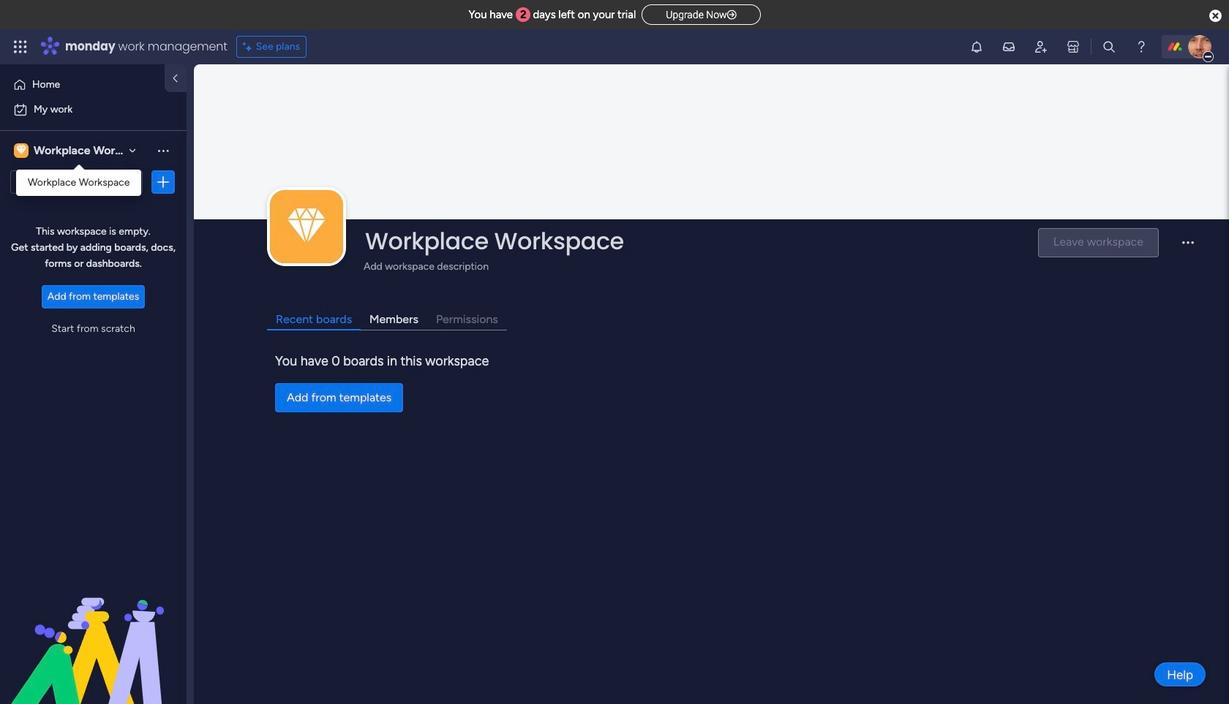 Task type: locate. For each thing, give the bounding box(es) containing it.
1 vertical spatial option
[[9, 98, 178, 121]]

lottie animation element
[[0, 557, 187, 705]]

2 option from the top
[[9, 98, 178, 121]]

workspace image
[[14, 143, 29, 159], [270, 190, 343, 263], [288, 198, 325, 255]]

dapulse close image
[[1209, 9, 1222, 23]]

1 option from the top
[[9, 73, 156, 97]]

None field
[[361, 226, 1026, 257]]

option
[[9, 73, 156, 97], [9, 98, 178, 121]]

0 vertical spatial option
[[9, 73, 156, 97]]

workspace options image
[[156, 143, 170, 158]]

notifications image
[[969, 40, 984, 54]]

Search in workspace field
[[31, 174, 122, 191]]

see plans image
[[243, 39, 256, 55]]

help image
[[1134, 40, 1149, 54]]

dapulse rightstroke image
[[727, 10, 737, 20]]

invite members image
[[1034, 40, 1048, 54]]



Task type: vqa. For each thing, say whether or not it's contained in the screenshot.
work associated with My
no



Task type: describe. For each thing, give the bounding box(es) containing it.
workspace image
[[16, 143, 26, 159]]

search everything image
[[1102, 40, 1117, 54]]

james peterson image
[[1188, 35, 1212, 59]]

options image
[[156, 175, 170, 190]]

select product image
[[13, 40, 28, 54]]

workspace selection element
[[14, 142, 153, 160]]

monday marketplace image
[[1066, 40, 1081, 54]]

lottie animation image
[[0, 557, 187, 705]]

v2 ellipsis image
[[1182, 242, 1194, 254]]

update feed image
[[1002, 40, 1016, 54]]



